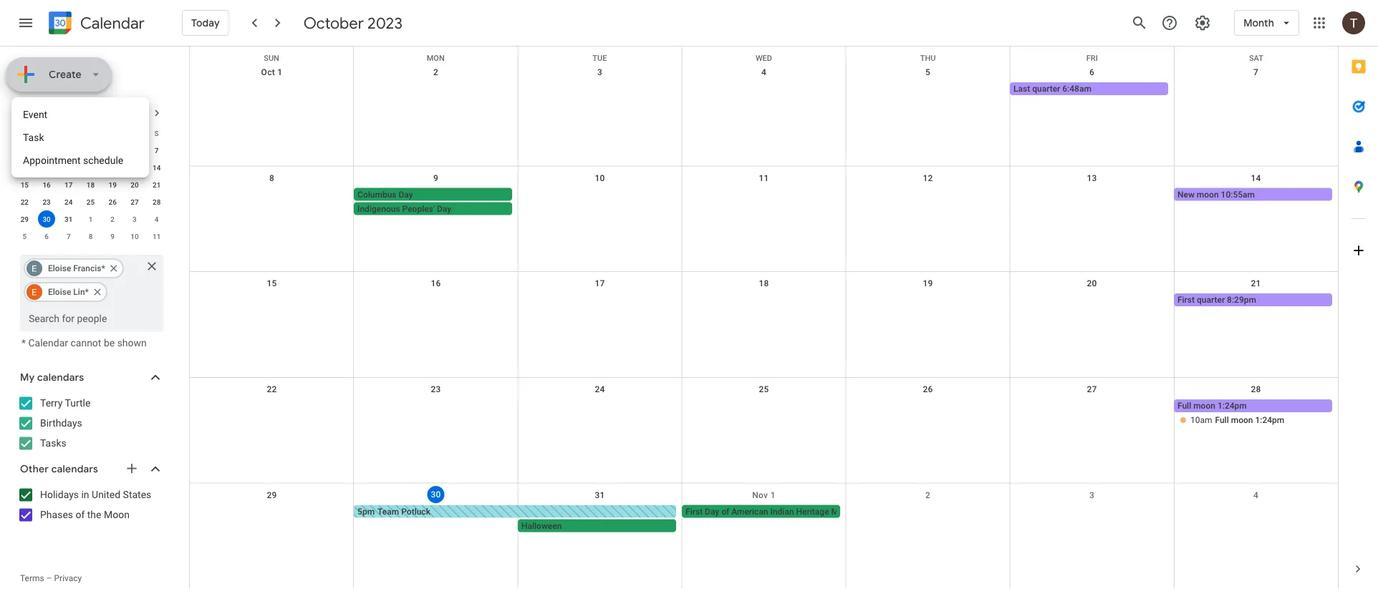 Task type: describe. For each thing, give the bounding box(es) containing it.
1 horizontal spatial 20
[[1087, 279, 1097, 289]]

phases of the moon
[[40, 509, 130, 521]]

mon
[[427, 54, 445, 63]]

task
[[23, 131, 44, 143]]

selected people list box
[[20, 255, 140, 306]]

halloween
[[521, 521, 562, 531]]

holidays in united states
[[40, 489, 151, 501]]

today button
[[182, 6, 229, 40]]

26 element
[[104, 193, 121, 211]]

calendar element
[[46, 9, 145, 40]]

5pm
[[357, 507, 375, 517]]

11 inside november 11 element
[[153, 232, 161, 241]]

1 horizontal spatial day
[[437, 204, 451, 214]]

15 inside 15 element
[[21, 180, 29, 189]]

20 element
[[126, 176, 143, 193]]

10am
[[1190, 415, 1212, 425]]

1 horizontal spatial 2023
[[367, 13, 402, 33]]

row containing 29
[[14, 211, 168, 228]]

1 horizontal spatial october 2023
[[303, 13, 402, 33]]

none search field containing * calendar cannot be shown
[[0, 249, 178, 349]]

1 vertical spatial october
[[20, 107, 61, 120]]

tue
[[593, 54, 607, 63]]

my calendars button
[[3, 366, 178, 389]]

row group containing 1
[[14, 142, 168, 245]]

row containing s
[[14, 125, 168, 142]]

0 vertical spatial calendar
[[80, 13, 145, 33]]

month inside month popup button
[[1244, 16, 1274, 29]]

terms link
[[20, 574, 44, 584]]

full moon 1:24pm
[[1177, 401, 1247, 411]]

privacy link
[[54, 574, 82, 584]]

20 inside grid
[[131, 180, 139, 189]]

1 s from the left
[[22, 129, 27, 138]]

calendar heading
[[77, 13, 145, 33]]

* for eloise lin, selected option
[[85, 287, 89, 297]]

grid containing oct 1
[[189, 47, 1338, 589]]

nov 1
[[752, 490, 775, 500]]

moon for new
[[1197, 190, 1219, 200]]

sun
[[264, 54, 279, 63]]

2 vertical spatial moon
[[1231, 415, 1253, 425]]

8 for october 2023
[[23, 163, 27, 172]]

18 element
[[82, 176, 99, 193]]

indigenous peoples' day button
[[354, 202, 512, 215]]

american
[[731, 507, 768, 517]]

* for the eloise francis, selected option at the left
[[101, 264, 105, 274]]

row containing 30
[[190, 484, 1338, 589]]

13
[[1087, 173, 1097, 183]]

indian
[[770, 507, 794, 517]]

heritage
[[796, 507, 829, 517]]

11 element
[[82, 159, 99, 176]]

19 inside grid
[[923, 279, 933, 289]]

my calendars list
[[3, 392, 178, 455]]

birthdays
[[40, 418, 82, 429]]

2 vertical spatial 8
[[89, 232, 93, 241]]

19 element
[[104, 176, 121, 193]]

1 vertical spatial 21
[[1251, 279, 1261, 289]]

full inside button
[[1177, 401, 1191, 411]]

thu
[[920, 54, 936, 63]]

30 for 1
[[43, 215, 51, 223]]

1 right oct at the top of page
[[277, 67, 282, 77]]

wed
[[756, 54, 772, 63]]

shown
[[117, 337, 147, 349]]

16 inside 16 element
[[43, 180, 51, 189]]

row containing sun
[[190, 47, 1338, 63]]

0 vertical spatial 3
[[597, 67, 602, 77]]

new
[[1177, 190, 1195, 200]]

november 6 element
[[38, 228, 55, 245]]

31 for 1
[[65, 215, 73, 223]]

terry turtle
[[40, 398, 91, 409]]

m
[[43, 129, 50, 138]]

create button
[[6, 57, 112, 92]]

25 element
[[82, 193, 99, 211]]

other calendars
[[20, 463, 98, 476]]

0 horizontal spatial 7
[[67, 232, 71, 241]]

3 for 1
[[133, 215, 137, 223]]

27 inside grid
[[1087, 384, 1097, 394]]

0 vertical spatial october
[[303, 13, 364, 33]]

full moon 1:24pm button
[[1174, 400, 1332, 412]]

11 for october 2023
[[87, 163, 95, 172]]

1 vertical spatial full
[[1215, 415, 1229, 425]]

4 element
[[82, 142, 99, 159]]

of inside other calendars list
[[76, 509, 85, 521]]

of inside button
[[721, 507, 729, 517]]

4 for nov 1
[[1253, 490, 1258, 500]]

2 vertical spatial *
[[21, 337, 26, 349]]

10 inside row
[[131, 232, 139, 241]]

fri
[[1086, 54, 1098, 63]]

28 inside grid
[[1251, 384, 1261, 394]]

24 element
[[60, 193, 77, 211]]

november 9 element
[[104, 228, 121, 245]]

main drawer image
[[17, 14, 34, 32]]

1 vertical spatial 2023
[[63, 107, 87, 120]]

first quarter 8:29pm button
[[1174, 294, 1332, 307]]

Search for people text field
[[29, 306, 155, 332]]

1:24pm inside button
[[1218, 401, 1247, 411]]

first day of american indian heritage month
[[685, 507, 856, 517]]

10:55am
[[1221, 190, 1255, 200]]

23 inside row group
[[43, 198, 51, 206]]

17 inside row group
[[65, 180, 73, 189]]

last
[[1013, 84, 1030, 94]]

create
[[49, 68, 82, 81]]

november 1 element
[[82, 211, 99, 228]]

states
[[123, 489, 151, 501]]

row containing 5
[[14, 228, 168, 245]]

indigenous
[[357, 204, 400, 214]]

terms – privacy
[[20, 574, 82, 584]]

be
[[104, 337, 115, 349]]

moon for full
[[1193, 401, 1215, 411]]

25 inside grid
[[759, 384, 769, 394]]

0 vertical spatial 4
[[761, 67, 766, 77]]

1 horizontal spatial 23
[[431, 384, 441, 394]]

10am full moon 1:24pm
[[1190, 415, 1284, 425]]

10 for october 2023
[[65, 163, 73, 172]]

tasks
[[40, 438, 66, 449]]

1 right nov
[[770, 490, 775, 500]]

the
[[87, 509, 101, 521]]

month button
[[1234, 6, 1299, 40]]

month inside first day of american indian heritage month button
[[831, 507, 856, 517]]

1 inside november 1 element
[[89, 215, 93, 223]]

today
[[191, 16, 220, 29]]

halloween button
[[518, 520, 676, 532]]

1 horizontal spatial 18
[[759, 279, 769, 289]]

my calendars
[[20, 371, 84, 384]]

new moon 10:55am
[[1177, 190, 1255, 200]]

potluck
[[401, 507, 430, 517]]

other calendars button
[[3, 458, 178, 481]]

14 for sun
[[1251, 173, 1261, 183]]

26 inside row group
[[109, 198, 117, 206]]

1 horizontal spatial 6
[[1089, 67, 1094, 77]]

my
[[20, 371, 35, 384]]

5pm team potluck halloween
[[357, 507, 562, 531]]

november 8 element
[[82, 228, 99, 245]]

1 horizontal spatial 17
[[595, 279, 605, 289]]

18 inside 'element'
[[87, 180, 95, 189]]

november 5 element
[[16, 228, 33, 245]]

united
[[92, 489, 120, 501]]

16 element
[[38, 176, 55, 193]]

last quarter 6:48am button
[[1010, 82, 1168, 95]]

2 s from the left
[[154, 129, 159, 138]]

30, today element
[[38, 211, 55, 228]]

nov
[[752, 490, 768, 500]]

6:48am
[[1062, 84, 1091, 94]]

1 down task
[[23, 146, 27, 155]]

add other calendars image
[[125, 462, 139, 476]]

28 inside 28 element
[[153, 198, 161, 206]]

new moon 10:55am button
[[1174, 188, 1332, 201]]

first for first day of american indian heritage month
[[685, 507, 703, 517]]

4 for 1
[[155, 215, 159, 223]]



Task type: locate. For each thing, give the bounding box(es) containing it.
6 inside row group
[[45, 232, 49, 241]]

28
[[153, 198, 161, 206], [1251, 384, 1261, 394]]

november 10 element
[[126, 228, 143, 245]]

1 vertical spatial october 2023
[[20, 107, 87, 120]]

28 element
[[148, 193, 165, 211]]

* down november 9 element
[[101, 264, 105, 274]]

28 down 21 element
[[153, 198, 161, 206]]

22 inside 22 element
[[21, 198, 29, 206]]

14 inside row group
[[153, 163, 161, 172]]

first inside button
[[685, 507, 703, 517]]

* inside the eloise francis, selected option
[[101, 264, 105, 274]]

quarter right last
[[1032, 84, 1060, 94]]

1 vertical spatial 29
[[267, 490, 277, 500]]

1 vertical spatial 14
[[1251, 173, 1261, 183]]

0 horizontal spatial 30
[[43, 215, 51, 223]]

1 horizontal spatial 31
[[595, 490, 605, 500]]

17
[[65, 180, 73, 189], [595, 279, 605, 289]]

21 element
[[148, 176, 165, 193]]

* up my
[[21, 337, 26, 349]]

quarter inside button
[[1032, 84, 1060, 94]]

29 for nov 1
[[267, 490, 277, 500]]

november 2 element
[[104, 211, 121, 228]]

2 vertical spatial 11
[[153, 232, 161, 241]]

of left the
[[76, 509, 85, 521]]

1 vertical spatial 5
[[111, 146, 115, 155]]

5 up 12 element
[[111, 146, 115, 155]]

9 inside grid
[[433, 173, 438, 183]]

1 vertical spatial moon
[[1193, 401, 1215, 411]]

day down columbus day button
[[437, 204, 451, 214]]

* calendar cannot be shown
[[21, 337, 147, 349]]

first left 8:29pm
[[1177, 295, 1195, 305]]

october 2023
[[303, 13, 402, 33], [20, 107, 87, 120]]

29 element
[[16, 211, 33, 228]]

moon inside new moon 10:55am button
[[1197, 190, 1219, 200]]

1 vertical spatial 12
[[923, 173, 933, 183]]

*
[[101, 264, 105, 274], [85, 287, 89, 297], [21, 337, 26, 349]]

1 vertical spatial 26
[[923, 384, 933, 394]]

14 element
[[148, 159, 165, 176]]

2 vertical spatial day
[[705, 507, 719, 517]]

8:29pm
[[1227, 295, 1256, 305]]

0 horizontal spatial 15
[[21, 180, 29, 189]]

1 down 25 element
[[89, 215, 93, 223]]

eloise francis, selected option
[[24, 257, 124, 280]]

29 for 1
[[21, 215, 29, 223]]

9 for sun
[[433, 173, 438, 183]]

1:24pm down full moon 1:24pm button
[[1255, 415, 1284, 425]]

quarter
[[1032, 84, 1060, 94], [1197, 295, 1225, 305]]

day for columbus
[[399, 190, 413, 200]]

first quarter 8:29pm
[[1177, 295, 1256, 305]]

1 horizontal spatial 16
[[431, 279, 441, 289]]

1 vertical spatial day
[[437, 204, 451, 214]]

1 horizontal spatial 30
[[431, 490, 441, 500]]

24 inside grid
[[595, 384, 605, 394]]

8 for sun
[[269, 173, 274, 183]]

1 vertical spatial 1:24pm
[[1255, 415, 1284, 425]]

event
[[23, 109, 47, 120]]

2 horizontal spatial 5
[[925, 67, 930, 77]]

calendars
[[37, 371, 84, 384], [51, 463, 98, 476]]

first day of american indian heritage month button
[[682, 505, 856, 518]]

23 element
[[38, 193, 55, 211]]

settings menu image
[[1194, 14, 1211, 32]]

7 down 31 "element"
[[67, 232, 71, 241]]

1 horizontal spatial 7
[[155, 146, 159, 155]]

7 up 14 element
[[155, 146, 159, 155]]

6
[[1089, 67, 1094, 77], [45, 232, 49, 241]]

cell containing full moon 1:24pm
[[1174, 400, 1338, 428]]

0 horizontal spatial 29
[[21, 215, 29, 223]]

14 up new moon 10:55am button
[[1251, 173, 1261, 183]]

3 for nov 1
[[1089, 490, 1094, 500]]

sat
[[1249, 54, 1263, 63]]

first for first quarter 8:29pm
[[1177, 295, 1195, 305]]

None search field
[[0, 249, 178, 349]]

11 inside 11 element
[[87, 163, 95, 172]]

privacy
[[54, 574, 82, 584]]

0 horizontal spatial 22
[[21, 198, 29, 206]]

–
[[46, 574, 52, 584]]

1 vertical spatial 18
[[759, 279, 769, 289]]

5
[[925, 67, 930, 77], [111, 146, 115, 155], [23, 232, 27, 241]]

4
[[761, 67, 766, 77], [155, 215, 159, 223], [1253, 490, 1258, 500]]

s down event
[[22, 129, 27, 138]]

0 vertical spatial quarter
[[1032, 84, 1060, 94]]

day for first
[[705, 507, 719, 517]]

calendar up the create
[[80, 13, 145, 33]]

1 horizontal spatial 29
[[267, 490, 277, 500]]

quarter for 8:29pm
[[1197, 295, 1225, 305]]

other calendars list
[[3, 484, 178, 527]]

columbus day button
[[354, 188, 512, 201]]

12 element
[[104, 159, 121, 176]]

turtle
[[65, 398, 91, 409]]

row
[[190, 47, 1338, 63], [190, 61, 1338, 167], [14, 125, 168, 142], [14, 142, 168, 159], [14, 159, 168, 176], [190, 167, 1338, 272], [14, 176, 168, 193], [14, 193, 168, 211], [14, 211, 168, 228], [14, 228, 168, 245], [190, 272, 1338, 378], [190, 378, 1338, 484], [190, 484, 1338, 589]]

31
[[65, 215, 73, 223], [595, 490, 605, 500]]

1 horizontal spatial 21
[[1251, 279, 1261, 289]]

november 7 element
[[60, 228, 77, 245]]

grid
[[189, 47, 1338, 589]]

6 down 30, today element
[[45, 232, 49, 241]]

day left the american
[[705, 507, 719, 517]]

9 for october 2023
[[45, 163, 49, 172]]

15 inside grid
[[267, 279, 277, 289]]

of
[[721, 507, 729, 517], [76, 509, 85, 521]]

0 horizontal spatial 23
[[43, 198, 51, 206]]

s up 14 element
[[154, 129, 159, 138]]

phases
[[40, 509, 73, 521]]

31 element
[[60, 211, 77, 228]]

1 horizontal spatial *
[[85, 287, 89, 297]]

holidays
[[40, 489, 79, 501]]

14 inside grid
[[1251, 173, 1261, 183]]

2 vertical spatial 5
[[23, 232, 27, 241]]

31 up the november 7 element
[[65, 215, 73, 223]]

16 inside grid
[[431, 279, 441, 289]]

5 down 29 element
[[23, 232, 27, 241]]

0 vertical spatial 2023
[[367, 13, 402, 33]]

moon
[[104, 509, 130, 521]]

1 vertical spatial 27
[[1087, 384, 1097, 394]]

29 inside row group
[[21, 215, 29, 223]]

0 horizontal spatial 3
[[133, 215, 137, 223]]

31 up halloween button
[[595, 490, 605, 500]]

0 vertical spatial 11
[[87, 163, 95, 172]]

1 horizontal spatial october
[[303, 13, 364, 33]]

22 inside grid
[[267, 384, 277, 394]]

30 cell
[[36, 211, 58, 228]]

1 horizontal spatial 22
[[267, 384, 277, 394]]

0 horizontal spatial quarter
[[1032, 84, 1060, 94]]

cell containing columbus day
[[354, 188, 518, 217]]

1 horizontal spatial 1:24pm
[[1255, 415, 1284, 425]]

1 horizontal spatial 4
[[761, 67, 766, 77]]

0 horizontal spatial *
[[21, 337, 26, 349]]

2 horizontal spatial 7
[[1253, 67, 1258, 77]]

calendars for my calendars
[[37, 371, 84, 384]]

0 horizontal spatial 14
[[153, 163, 161, 172]]

2 horizontal spatial *
[[101, 264, 105, 274]]

21
[[153, 180, 161, 189], [1251, 279, 1261, 289]]

30 down 23 element
[[43, 215, 51, 223]]

quarter inside 'button'
[[1197, 295, 1225, 305]]

0 horizontal spatial 12
[[109, 163, 117, 172]]

full up 10am
[[1177, 401, 1191, 411]]

10 inside grid
[[595, 173, 605, 183]]

0 horizontal spatial 24
[[65, 198, 73, 206]]

0 horizontal spatial calendar
[[28, 337, 68, 349]]

first
[[1177, 295, 1195, 305], [685, 507, 703, 517]]

quarter for 6:48am
[[1032, 84, 1060, 94]]

1 horizontal spatial 9
[[111, 232, 115, 241]]

0 horizontal spatial 5
[[23, 232, 27, 241]]

day up peoples'
[[399, 190, 413, 200]]

calendars inside dropdown button
[[37, 371, 84, 384]]

november 4 element
[[148, 211, 165, 228]]

9
[[45, 163, 49, 172], [433, 173, 438, 183], [111, 232, 115, 241]]

9 up 16 element
[[45, 163, 49, 172]]

full down full moon 1:24pm
[[1215, 415, 1229, 425]]

* inside eloise lin, selected option
[[85, 287, 89, 297]]

4 inside row group
[[155, 215, 159, 223]]

5 down thu at the right top
[[925, 67, 930, 77]]

1 horizontal spatial 25
[[759, 384, 769, 394]]

27
[[131, 198, 139, 206], [1087, 384, 1097, 394]]

0 vertical spatial month
[[1244, 16, 1274, 29]]

9 down november 2 element
[[111, 232, 115, 241]]

0 vertical spatial 24
[[65, 198, 73, 206]]

1 vertical spatial 16
[[431, 279, 441, 289]]

31 for nov 1
[[595, 490, 605, 500]]

columbus day indigenous peoples' day
[[357, 190, 451, 214]]

moon inside full moon 1:24pm button
[[1193, 401, 1215, 411]]

month up sat
[[1244, 16, 1274, 29]]

november 3 element
[[126, 211, 143, 228]]

2 horizontal spatial 10
[[595, 173, 605, 183]]

12 for october 2023
[[109, 163, 117, 172]]

1 vertical spatial 20
[[1087, 279, 1097, 289]]

0 vertical spatial 14
[[153, 163, 161, 172]]

s
[[22, 129, 27, 138], [154, 129, 159, 138]]

12 inside grid
[[923, 173, 933, 183]]

15
[[21, 180, 29, 189], [267, 279, 277, 289]]

quarter left 8:29pm
[[1197, 295, 1225, 305]]

0 horizontal spatial 21
[[153, 180, 161, 189]]

0 vertical spatial 25
[[87, 198, 95, 206]]

5 for 6
[[925, 67, 930, 77]]

25
[[87, 198, 95, 206], [759, 384, 769, 394]]

2 vertical spatial 4
[[1253, 490, 1258, 500]]

0 vertical spatial calendars
[[37, 371, 84, 384]]

28 up full moon 1:24pm button
[[1251, 384, 1261, 394]]

8
[[23, 163, 27, 172], [269, 173, 274, 183], [89, 232, 93, 241]]

29 inside grid
[[267, 490, 277, 500]]

cannot
[[71, 337, 101, 349]]

calendars inside dropdown button
[[51, 463, 98, 476]]

terry
[[40, 398, 63, 409]]

30 for nov 1
[[431, 490, 441, 500]]

3 inside 'element'
[[133, 215, 137, 223]]

oct
[[261, 67, 275, 77]]

2 horizontal spatial 4
[[1253, 490, 1258, 500]]

24
[[65, 198, 73, 206], [595, 384, 605, 394]]

1 vertical spatial 3
[[133, 215, 137, 223]]

last quarter 6:48am
[[1013, 84, 1091, 94]]

31 inside "element"
[[65, 215, 73, 223]]

1 horizontal spatial 8
[[89, 232, 93, 241]]

1 horizontal spatial 15
[[267, 279, 277, 289]]

14 up 21 element
[[153, 163, 161, 172]]

other
[[20, 463, 49, 476]]

moon up 10am
[[1193, 401, 1215, 411]]

0 horizontal spatial 25
[[87, 198, 95, 206]]

7
[[1253, 67, 1258, 77], [155, 146, 159, 155], [67, 232, 71, 241]]

15 element
[[16, 176, 33, 193]]

tab list
[[1339, 47, 1378, 549]]

27 element
[[126, 193, 143, 211]]

20
[[131, 180, 139, 189], [1087, 279, 1097, 289]]

1 vertical spatial 6
[[45, 232, 49, 241]]

moon right new
[[1197, 190, 1219, 200]]

26
[[109, 198, 117, 206], [923, 384, 933, 394]]

3
[[597, 67, 602, 77], [133, 215, 137, 223], [1089, 490, 1094, 500]]

24 inside row group
[[65, 198, 73, 206]]

0 vertical spatial 28
[[153, 198, 161, 206]]

22 element
[[16, 193, 33, 211]]

1 vertical spatial 30
[[431, 490, 441, 500]]

0 vertical spatial 29
[[21, 215, 29, 223]]

calendar
[[80, 13, 145, 33], [28, 337, 68, 349]]

2 horizontal spatial day
[[705, 507, 719, 517]]

30 up 5pm team potluck halloween on the bottom of page
[[431, 490, 441, 500]]

team
[[378, 507, 399, 517]]

row containing 1
[[14, 142, 168, 159]]

moon
[[1197, 190, 1219, 200], [1193, 401, 1215, 411], [1231, 415, 1253, 425]]

1 horizontal spatial 11
[[153, 232, 161, 241]]

27 inside row group
[[131, 198, 139, 206]]

11
[[87, 163, 95, 172], [759, 173, 769, 183], [153, 232, 161, 241]]

10 element
[[60, 159, 77, 176]]

1:24pm up 10am full moon 1:24pm
[[1218, 401, 1247, 411]]

0 horizontal spatial 9
[[45, 163, 49, 172]]

row containing oct 1
[[190, 61, 1338, 167]]

1 vertical spatial 11
[[759, 173, 769, 183]]

0 vertical spatial 9
[[45, 163, 49, 172]]

21 inside row group
[[153, 180, 161, 189]]

0 horizontal spatial 4
[[155, 215, 159, 223]]

0 vertical spatial 16
[[43, 180, 51, 189]]

12 for sun
[[923, 173, 933, 183]]

calendars for other calendars
[[51, 463, 98, 476]]

11 for sun
[[759, 173, 769, 183]]

2 vertical spatial 3
[[1089, 490, 1094, 500]]

peoples'
[[402, 204, 435, 214]]

2023
[[367, 13, 402, 33], [63, 107, 87, 120]]

row group
[[14, 142, 168, 245]]

10 for sun
[[595, 173, 605, 183]]

0 horizontal spatial 27
[[131, 198, 139, 206]]

calendar up my calendars
[[28, 337, 68, 349]]

0 vertical spatial 18
[[87, 180, 95, 189]]

1 horizontal spatial 10
[[131, 232, 139, 241]]

terms
[[20, 574, 44, 584]]

moon down full moon 1:24pm button
[[1231, 415, 1253, 425]]

14 for october 2023
[[153, 163, 161, 172]]

25 inside row group
[[87, 198, 95, 206]]

calendars up terry turtle
[[37, 371, 84, 384]]

0 horizontal spatial 18
[[87, 180, 95, 189]]

9 inside row
[[111, 232, 115, 241]]

5 for 7
[[111, 146, 115, 155]]

appointment
[[23, 154, 81, 166]]

0 horizontal spatial 16
[[43, 180, 51, 189]]

columbus
[[357, 190, 396, 200]]

12 inside 12 element
[[109, 163, 117, 172]]

1 vertical spatial quarter
[[1197, 295, 1225, 305]]

appointment schedule
[[23, 154, 123, 166]]

30 inside cell
[[43, 215, 51, 223]]

cell
[[190, 82, 354, 97], [354, 82, 518, 97], [518, 82, 682, 97], [682, 82, 846, 97], [846, 82, 1010, 97], [124, 159, 146, 176], [190, 188, 354, 217], [354, 188, 518, 217], [518, 188, 682, 217], [682, 188, 846, 217], [846, 188, 1010, 217], [1010, 188, 1174, 217], [190, 294, 354, 308], [354, 294, 518, 308], [518, 294, 682, 308], [682, 294, 846, 308], [846, 294, 1010, 308], [1010, 294, 1174, 308], [190, 400, 354, 428], [354, 400, 518, 428], [518, 400, 682, 428], [682, 400, 846, 428], [846, 400, 1010, 428], [1010, 400, 1174, 428], [1174, 400, 1338, 428], [190, 505, 354, 534], [846, 505, 1010, 534], [1010, 505, 1174, 534]]

1 vertical spatial 31
[[595, 490, 605, 500]]

21 down 14 element
[[153, 180, 161, 189]]

0 horizontal spatial full
[[1177, 401, 1191, 411]]

calendars up in
[[51, 463, 98, 476]]

1 horizontal spatial 12
[[923, 173, 933, 183]]

in
[[81, 489, 89, 501]]

full
[[1177, 401, 1191, 411], [1215, 415, 1229, 425]]

month right heritage at bottom right
[[831, 507, 856, 517]]

october 2023 grid
[[14, 125, 168, 245]]

0 vertical spatial 12
[[109, 163, 117, 172]]

0 horizontal spatial 8
[[23, 163, 27, 172]]

19
[[109, 180, 117, 189], [923, 279, 933, 289]]

7 down sat
[[1253, 67, 1258, 77]]

2 horizontal spatial 3
[[1089, 490, 1094, 500]]

0 vertical spatial 5
[[925, 67, 930, 77]]

1 vertical spatial 24
[[595, 384, 605, 394]]

day inside button
[[705, 507, 719, 517]]

schedule
[[83, 154, 123, 166]]

21 up first quarter 8:29pm 'button' at the right of the page
[[1251, 279, 1261, 289]]

0 vertical spatial 30
[[43, 215, 51, 223]]

november 11 element
[[148, 228, 165, 245]]

0 horizontal spatial 1:24pm
[[1218, 401, 1247, 411]]

first left the american
[[685, 507, 703, 517]]

17 element
[[60, 176, 77, 193]]

of left the american
[[721, 507, 729, 517]]

0 vertical spatial 27
[[131, 198, 139, 206]]

3 element
[[60, 142, 77, 159]]

october
[[303, 13, 364, 33], [20, 107, 61, 120]]

0 horizontal spatial month
[[831, 507, 856, 517]]

1 horizontal spatial quarter
[[1197, 295, 1225, 305]]

first inside 'button'
[[1177, 295, 1195, 305]]

30
[[43, 215, 51, 223], [431, 490, 441, 500]]

6 down fri
[[1089, 67, 1094, 77]]

1:24pm
[[1218, 401, 1247, 411], [1255, 415, 1284, 425]]

eloise lin, selected option
[[24, 281, 107, 304]]

0 vertical spatial *
[[101, 264, 105, 274]]

19 inside row group
[[109, 180, 117, 189]]

7 inside grid
[[1253, 67, 1258, 77]]

oct 1
[[261, 67, 282, 77]]

9 up columbus day button
[[433, 173, 438, 183]]

* up 'search for people' "text field"
[[85, 287, 89, 297]]



Task type: vqa. For each thing, say whether or not it's contained in the screenshot.
3 related to Nov 1
yes



